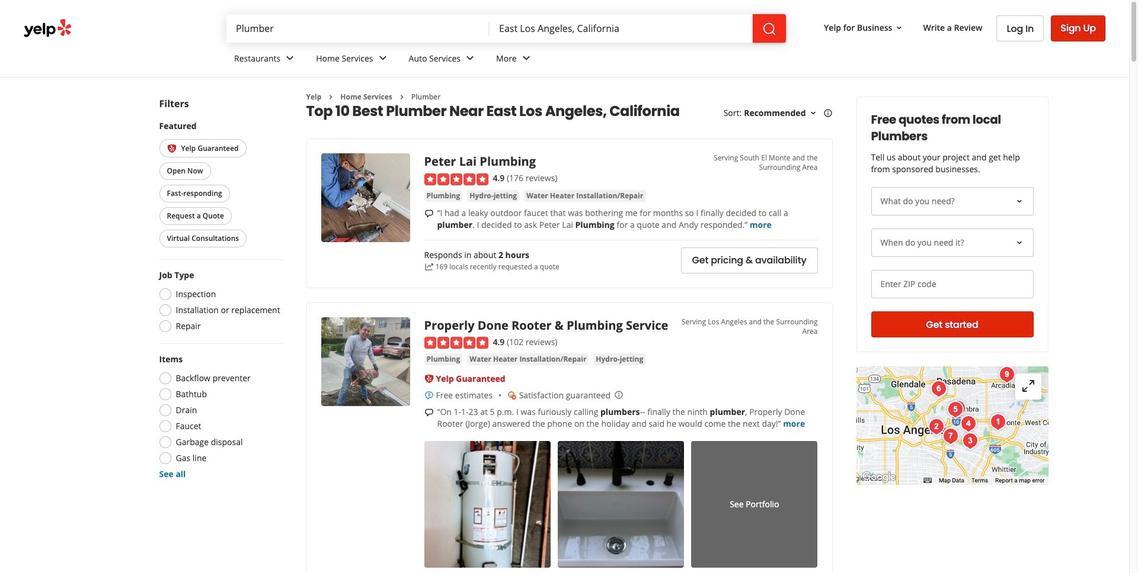 Task type: vqa. For each thing, say whether or not it's contained in the screenshot.
16 speech v2 icon
yes



Task type: locate. For each thing, give the bounding box(es) containing it.
1 24 chevron down v2 image from the left
[[283, 51, 297, 65]]

16 speech v2 image
[[424, 209, 434, 219], [424, 408, 434, 418]]

2 option group from the top
[[156, 354, 282, 481]]

0 horizontal spatial 24 chevron down v2 image
[[463, 51, 477, 65]]

24 chevron down v2 image
[[463, 51, 477, 65], [519, 51, 533, 65]]

0 horizontal spatial 16 chevron right v2 image
[[326, 92, 336, 102]]

1 16 chevron right v2 image from the left
[[326, 92, 336, 102]]

things to do, nail salons, plumbers text field
[[226, 14, 490, 43]]

2 4.9 star rating image from the top
[[424, 337, 488, 349]]

4.9 star rating image
[[424, 174, 488, 185], [424, 337, 488, 349]]

1 4.9 star rating image from the top
[[424, 174, 488, 185]]

0 vertical spatial option group
[[156, 270, 282, 336]]

0 vertical spatial 16 speech v2 image
[[424, 209, 434, 219]]

1 horizontal spatial 16 chevron right v2 image
[[397, 92, 407, 102]]

2 16 speech v2 image from the top
[[424, 408, 434, 418]]

16 free estimates v2 image
[[424, 391, 434, 401]]

1 24 chevron down v2 image from the left
[[463, 51, 477, 65]]

1 option group from the top
[[156, 270, 282, 336]]

1 horizontal spatial 24 chevron down v2 image
[[376, 51, 390, 65]]

1 horizontal spatial 24 chevron down v2 image
[[519, 51, 533, 65]]

1 vertical spatial 4.9 star rating image
[[424, 337, 488, 349]]

None search field
[[226, 14, 786, 43]]

0 horizontal spatial 24 chevron down v2 image
[[283, 51, 297, 65]]

group
[[157, 120, 282, 250]]

  text field
[[871, 270, 1034, 299]]

24 chevron down v2 image
[[283, 51, 297, 65], [376, 51, 390, 65]]

1 none field from the left
[[226, 14, 490, 43]]

0 vertical spatial 4.9 star rating image
[[424, 174, 488, 185]]

none field things to do, nail salons, plumbers
[[226, 14, 490, 43]]

16 trending v2 image
[[424, 263, 434, 272]]

option group
[[156, 270, 282, 336], [156, 354, 282, 481]]

iconyelpguaranteedbadgesmall image
[[424, 375, 434, 384], [424, 375, 434, 384]]

1 16 speech v2 image from the top
[[424, 209, 434, 219]]

16 speech v2 image up 16 trending v2 icon
[[424, 209, 434, 219]]

1 vertical spatial 16 speech v2 image
[[424, 408, 434, 418]]

16 chevron down v2 image
[[808, 109, 818, 118]]

2 24 chevron down v2 image from the left
[[376, 51, 390, 65]]

None field
[[226, 14, 490, 43], [490, 14, 753, 43]]

16 speech v2 image down 16 free estimates v2 icon
[[424, 408, 434, 418]]

none field address, neighborhood, city, state or zip
[[490, 14, 753, 43]]

2 none field from the left
[[490, 14, 753, 43]]

16 yelp guaranteed v2 image
[[167, 144, 176, 154]]

16 chevron right v2 image
[[326, 92, 336, 102], [397, 92, 407, 102]]

1 vertical spatial option group
[[156, 354, 282, 481]]

info icon image
[[614, 391, 624, 400], [614, 391, 624, 400]]



Task type: describe. For each thing, give the bounding box(es) containing it.
business categories element
[[225, 43, 1106, 77]]

2 24 chevron down v2 image from the left
[[519, 51, 533, 65]]

2 16 chevron right v2 image from the left
[[397, 92, 407, 102]]

16 chevron down v2 image
[[895, 23, 904, 32]]

16 info v2 image
[[823, 109, 833, 118]]

When do you need it? field
[[871, 229, 1034, 257]]

search image
[[762, 22, 777, 36]]

16 satisfactions guaranteed v2 image
[[507, 391, 517, 401]]

address, neighborhood, city, state or zip text field
[[490, 14, 753, 43]]

What do you need? field
[[871, 187, 1034, 216]]



